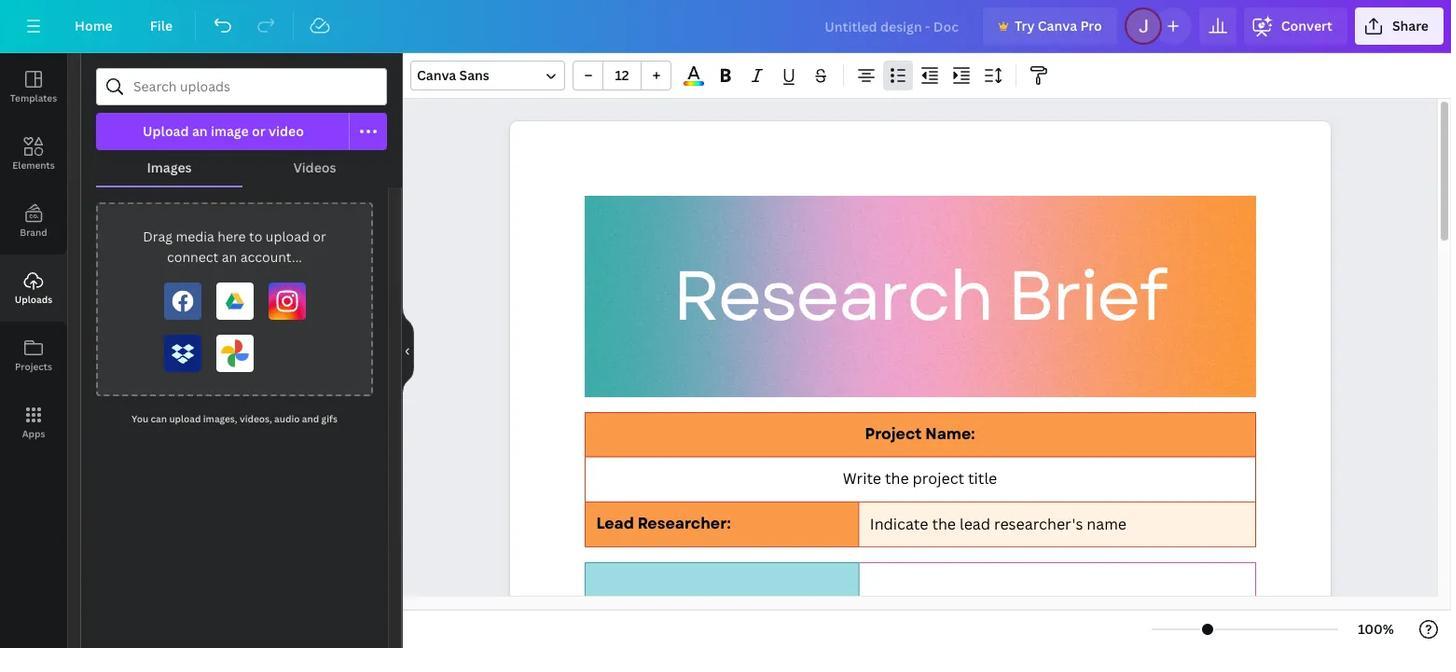 Task type: vqa. For each thing, say whether or not it's contained in the screenshot.
Create
no



Task type: describe. For each thing, give the bounding box(es) containing it.
research brief
[[673, 246, 1166, 347]]

Design title text field
[[810, 7, 976, 45]]

apps button
[[0, 389, 67, 456]]

research
[[673, 246, 992, 347]]

elements
[[12, 159, 55, 172]]

canva sans
[[417, 66, 490, 84]]

sans
[[460, 66, 490, 84]]

color range image
[[684, 81, 704, 86]]

drag media here to upload or connect an account...
[[143, 228, 326, 266]]

share button
[[1355, 7, 1444, 45]]

and
[[302, 412, 319, 425]]

can
[[151, 412, 167, 425]]

templates
[[10, 91, 57, 104]]

connect
[[167, 248, 219, 266]]

upload an image or video
[[143, 122, 304, 140]]

images,
[[203, 412, 237, 425]]

images
[[147, 159, 192, 176]]

brand button
[[0, 188, 67, 255]]

account...
[[240, 248, 302, 266]]

drag
[[143, 228, 173, 245]]

you can upload images, videos, audio and gifs
[[132, 412, 338, 425]]

images button
[[96, 150, 243, 186]]

home
[[75, 17, 113, 35]]

canva sans button
[[410, 61, 565, 90]]

projects
[[15, 360, 52, 373]]

here
[[218, 228, 246, 245]]

brief
[[1007, 246, 1166, 347]]

convert
[[1282, 17, 1333, 35]]

hide image
[[402, 306, 414, 396]]

an inside button
[[192, 122, 208, 140]]

videos button
[[243, 150, 387, 186]]

file button
[[135, 7, 188, 45]]

main menu bar
[[0, 0, 1452, 53]]

image
[[211, 122, 249, 140]]

video
[[269, 122, 304, 140]]

side panel tab list
[[0, 53, 67, 456]]

file
[[150, 17, 173, 35]]



Task type: locate. For each thing, give the bounding box(es) containing it.
media
[[176, 228, 214, 245]]

Search uploads search field
[[133, 69, 375, 104]]

try canva pro
[[1015, 17, 1102, 35]]

an
[[192, 122, 208, 140], [222, 248, 237, 266]]

canva left sans
[[417, 66, 456, 84]]

apps
[[22, 427, 45, 440]]

or inside button
[[252, 122, 265, 140]]

to
[[249, 228, 263, 245]]

1 horizontal spatial or
[[313, 228, 326, 245]]

canva inside "canva sans" dropdown button
[[417, 66, 456, 84]]

1 horizontal spatial upload
[[266, 228, 310, 245]]

1 vertical spatial upload
[[169, 412, 201, 425]]

canva
[[1038, 17, 1078, 35], [417, 66, 456, 84]]

you
[[132, 412, 148, 425]]

0 vertical spatial upload
[[266, 228, 310, 245]]

elements button
[[0, 120, 67, 188]]

1 vertical spatial or
[[313, 228, 326, 245]]

projects button
[[0, 322, 67, 389]]

upload right can
[[169, 412, 201, 425]]

an inside 'drag media here to upload or connect an account...'
[[222, 248, 237, 266]]

an down here
[[222, 248, 237, 266]]

0 horizontal spatial canva
[[417, 66, 456, 84]]

upload
[[143, 122, 189, 140]]

0 horizontal spatial or
[[252, 122, 265, 140]]

uploads button
[[0, 255, 67, 322]]

0 horizontal spatial an
[[192, 122, 208, 140]]

0 vertical spatial an
[[192, 122, 208, 140]]

0 vertical spatial canva
[[1038, 17, 1078, 35]]

home link
[[60, 7, 128, 45]]

templates button
[[0, 53, 67, 120]]

uploads
[[15, 293, 52, 306]]

upload inside 'drag media here to upload or connect an account...'
[[266, 228, 310, 245]]

1 horizontal spatial an
[[222, 248, 237, 266]]

canva right the try
[[1038, 17, 1078, 35]]

videos,
[[240, 412, 272, 425]]

1 vertical spatial an
[[222, 248, 237, 266]]

share
[[1393, 17, 1429, 35]]

try canva pro button
[[983, 7, 1117, 45]]

brand
[[20, 226, 47, 239]]

1 horizontal spatial canva
[[1038, 17, 1078, 35]]

or inside 'drag media here to upload or connect an account...'
[[313, 228, 326, 245]]

upload an image or video button
[[96, 113, 350, 150]]

100% button
[[1346, 615, 1407, 645]]

audio
[[274, 412, 300, 425]]

an left image
[[192, 122, 208, 140]]

or right to
[[313, 228, 326, 245]]

100%
[[1358, 620, 1395, 638]]

Research Brief text field
[[510, 121, 1331, 648]]

upload up account...
[[266, 228, 310, 245]]

– – number field
[[609, 66, 635, 84]]

try
[[1015, 17, 1035, 35]]

videos
[[293, 159, 336, 176]]

upload
[[266, 228, 310, 245], [169, 412, 201, 425]]

or left video
[[252, 122, 265, 140]]

group
[[573, 61, 672, 90]]

0 vertical spatial or
[[252, 122, 265, 140]]

gifs
[[321, 412, 338, 425]]

or
[[252, 122, 265, 140], [313, 228, 326, 245]]

pro
[[1081, 17, 1102, 35]]

canva inside the try canva pro button
[[1038, 17, 1078, 35]]

1 vertical spatial canva
[[417, 66, 456, 84]]

0 horizontal spatial upload
[[169, 412, 201, 425]]

convert button
[[1244, 7, 1348, 45]]



